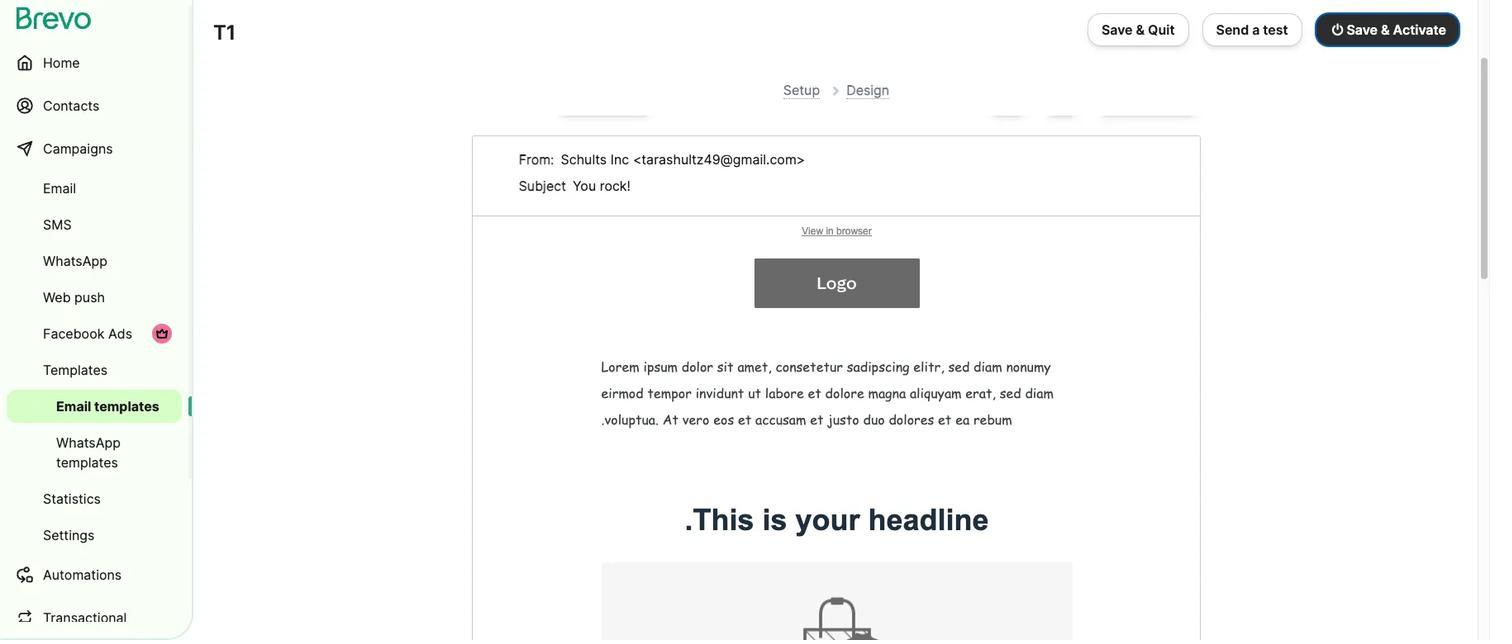 Task type: vqa. For each thing, say whether or not it's contained in the screenshot.
Campaign name search box
no



Task type: locate. For each thing, give the bounding box(es) containing it.
save & quit
[[1102, 21, 1175, 38]]

& left quit
[[1136, 21, 1145, 38]]

templates down templates 'link'
[[94, 399, 159, 415]]

setup link
[[784, 82, 820, 99]]

1 horizontal spatial save
[[1347, 21, 1378, 38]]

save & activate button
[[1316, 13, 1460, 46]]

whatsapp
[[43, 253, 107, 270], [56, 435, 121, 451]]

whatsapp inside "link"
[[56, 435, 121, 451]]

email up sms
[[43, 180, 76, 197]]

email templates link
[[7, 390, 182, 423]]

& left activate
[[1382, 21, 1390, 38]]

email inside "email templates" link
[[56, 399, 91, 415]]

activate
[[1394, 21, 1447, 38]]

automations
[[43, 567, 122, 584]]

1 vertical spatial email
[[56, 399, 91, 415]]

1 save from the left
[[1102, 21, 1133, 38]]

test
[[1264, 21, 1289, 38]]

1 horizontal spatial &
[[1382, 21, 1390, 38]]

push
[[75, 289, 105, 306]]

from : schults inc <tarashultz49@gmail.com>
[[519, 151, 806, 168]]

statistics
[[43, 491, 101, 508]]

design link
[[847, 82, 890, 99]]

contacts link
[[7, 86, 182, 126]]

templates
[[94, 399, 159, 415], [56, 455, 118, 471]]

campaigns link
[[7, 129, 182, 169]]

0 horizontal spatial save
[[1102, 21, 1133, 38]]

email link
[[7, 172, 182, 205]]

facebook ads
[[43, 326, 132, 342]]

subject
[[519, 178, 566, 194]]

web push
[[43, 289, 105, 306]]

email templates
[[56, 399, 159, 415]]

0 vertical spatial whatsapp
[[43, 253, 107, 270]]

1 vertical spatial templates
[[56, 455, 118, 471]]

0 horizontal spatial &
[[1136, 21, 1145, 38]]

setup
[[784, 82, 820, 98]]

templates
[[43, 362, 108, 379]]

templates inside whatsapp templates
[[56, 455, 118, 471]]

1 & from the left
[[1136, 21, 1145, 38]]

transactional link
[[7, 599, 182, 638]]

whatsapp for whatsapp templates
[[56, 435, 121, 451]]

inc
[[611, 151, 629, 168]]

email inside email 'link'
[[43, 180, 76, 197]]

email for email templates
[[56, 399, 91, 415]]

2 save from the left
[[1347, 21, 1378, 38]]

&
[[1136, 21, 1145, 38], [1382, 21, 1390, 38]]

save
[[1102, 21, 1133, 38], [1347, 21, 1378, 38]]

& for activate
[[1382, 21, 1390, 38]]

home link
[[7, 43, 182, 83]]

save right the power off icon
[[1347, 21, 1378, 38]]

from
[[519, 151, 551, 168]]

home
[[43, 55, 80, 71]]

whatsapp down "email templates" link
[[56, 435, 121, 451]]

2 & from the left
[[1382, 21, 1390, 38]]

templates for whatsapp templates
[[56, 455, 118, 471]]

transactional
[[43, 610, 127, 627]]

whatsapp up web push
[[43, 253, 107, 270]]

alert
[[472, 2, 1202, 50]]

0 vertical spatial templates
[[94, 399, 159, 415]]

save for save & quit
[[1102, 21, 1133, 38]]

email
[[43, 180, 76, 197], [56, 399, 91, 415]]

sms link
[[7, 208, 182, 241]]

templates up statistics link on the left of the page
[[56, 455, 118, 471]]

settings
[[43, 528, 95, 544]]

you
[[573, 178, 596, 194]]

save left quit
[[1102, 21, 1133, 38]]

0 vertical spatial email
[[43, 180, 76, 197]]

email down templates
[[56, 399, 91, 415]]

& for quit
[[1136, 21, 1145, 38]]

1 vertical spatial whatsapp
[[56, 435, 121, 451]]



Task type: describe. For each thing, give the bounding box(es) containing it.
:
[[551, 151, 554, 168]]

t1
[[213, 21, 236, 45]]

whatsapp for whatsapp
[[43, 253, 107, 270]]

whatsapp templates
[[56, 435, 121, 471]]

facebook ads link
[[7, 317, 182, 351]]

automations link
[[7, 556, 182, 595]]

web
[[43, 289, 71, 306]]

left___rvooi image
[[155, 327, 169, 341]]

sms
[[43, 217, 72, 233]]

quit
[[1149, 21, 1175, 38]]

save & activate
[[1347, 21, 1447, 38]]

send a test button
[[1203, 13, 1303, 46]]

send a test
[[1217, 21, 1289, 38]]

send
[[1217, 21, 1250, 38]]

contacts
[[43, 98, 100, 114]]

settings link
[[7, 519, 182, 552]]

statistics link
[[7, 483, 182, 516]]

email for email
[[43, 180, 76, 197]]

whatsapp link
[[7, 245, 182, 278]]

save for save & activate
[[1347, 21, 1378, 38]]

power off image
[[1333, 23, 1344, 36]]

a
[[1253, 21, 1260, 38]]

design
[[847, 82, 890, 98]]

whatsapp templates link
[[7, 427, 182, 480]]

subject you rock!
[[519, 178, 631, 194]]

web push link
[[7, 281, 182, 314]]

rock!
[[600, 178, 631, 194]]

campaigns
[[43, 141, 113, 157]]

<tarashultz49@gmail.com>
[[633, 151, 806, 168]]

ads
[[108, 326, 132, 342]]

save & quit button
[[1088, 13, 1189, 46]]

schults
[[561, 151, 607, 168]]

templates link
[[7, 354, 182, 387]]

templates for email templates
[[94, 399, 159, 415]]

facebook
[[43, 326, 105, 342]]



